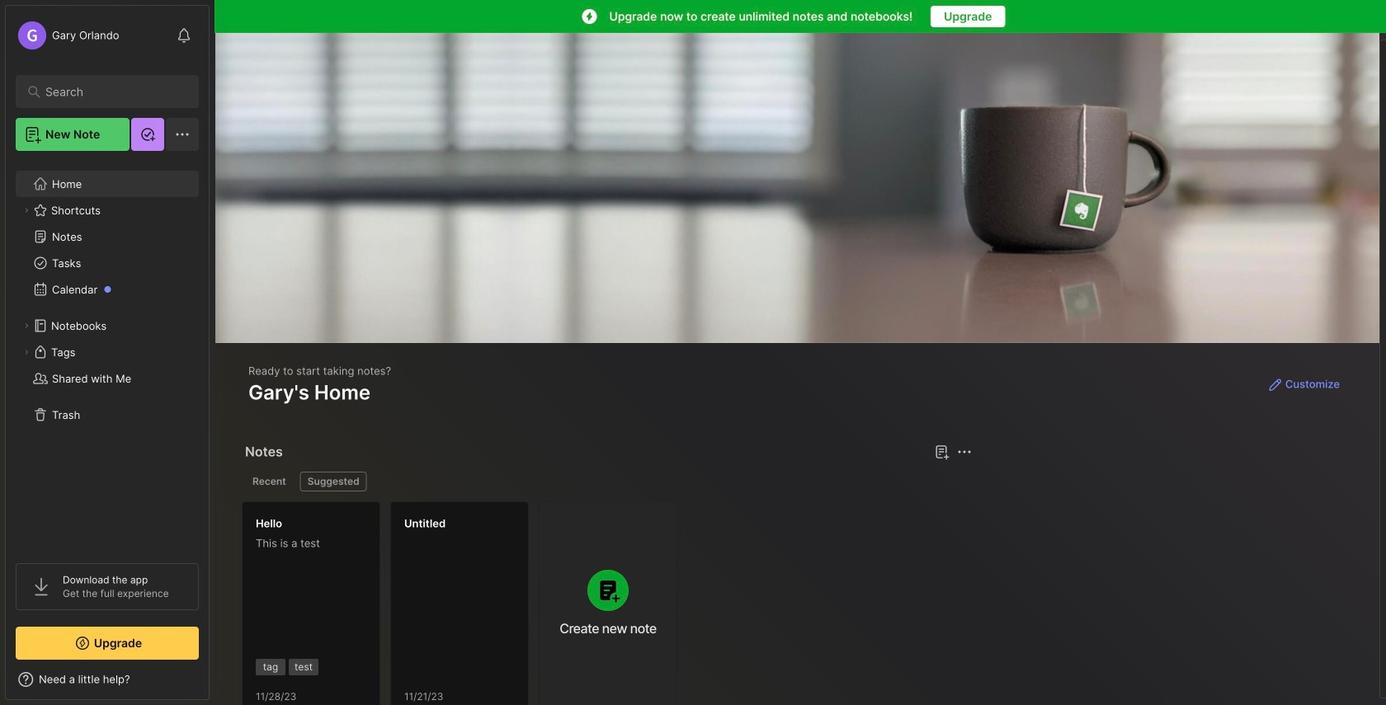 Task type: locate. For each thing, give the bounding box(es) containing it.
0 horizontal spatial tab
[[245, 472, 294, 492]]

main element
[[0, 0, 215, 706]]

row group
[[242, 502, 688, 706]]

tree
[[6, 161, 209, 549]]

1 horizontal spatial tab
[[300, 472, 367, 492]]

1 tab from the left
[[245, 472, 294, 492]]

expand notebooks image
[[21, 321, 31, 331]]

Account field
[[16, 19, 119, 52]]

tab list
[[245, 472, 970, 492]]

None search field
[[45, 82, 177, 102]]

tab
[[245, 472, 294, 492], [300, 472, 367, 492]]

Search text field
[[45, 84, 177, 100]]



Task type: describe. For each thing, give the bounding box(es) containing it.
More actions field
[[953, 441, 976, 464]]

expand tags image
[[21, 347, 31, 357]]

more actions image
[[955, 442, 975, 462]]

WHAT'S NEW field
[[6, 667, 209, 693]]

none search field inside main element
[[45, 82, 177, 102]]

2 tab from the left
[[300, 472, 367, 492]]

tree inside main element
[[6, 161, 209, 549]]

click to collapse image
[[208, 675, 221, 695]]



Task type: vqa. For each thing, say whether or not it's contained in the screenshot.
option
no



